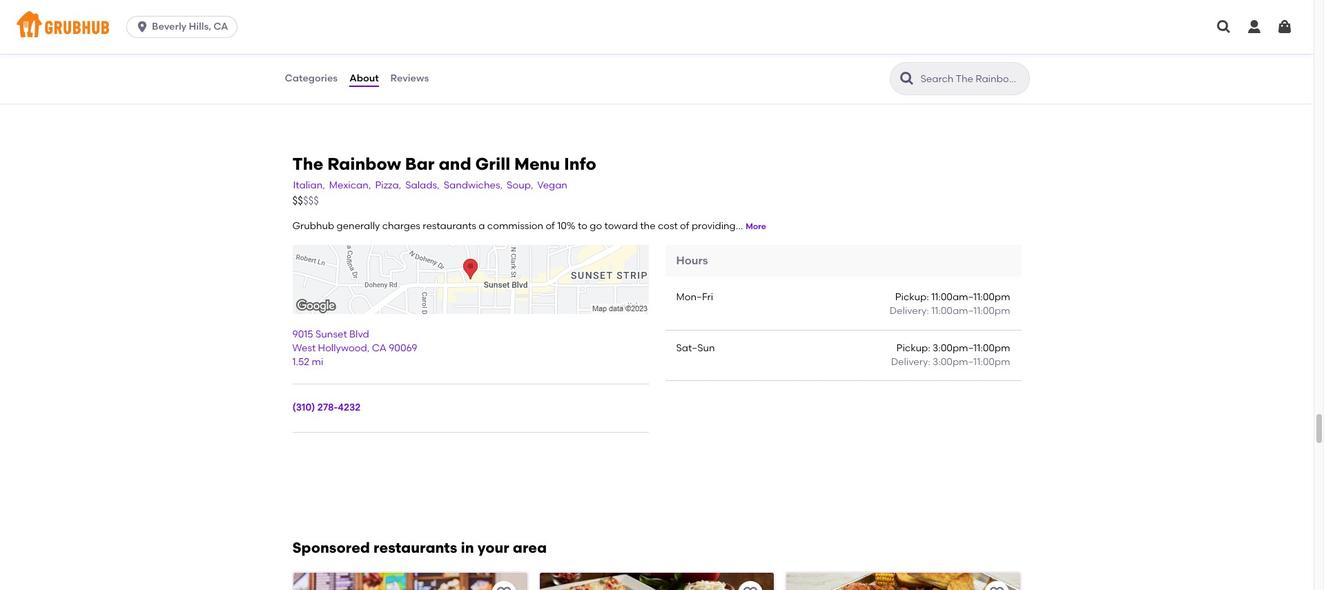 Task type: describe. For each thing, give the bounding box(es) containing it.
categories button
[[284, 54, 339, 104]]

(310) 278-4232
[[293, 402, 361, 414]]

delivery: for pickup: 11:00am–11:00pm delivery: 11:00am–11:00pm
[[890, 306, 930, 317]]

search icon image
[[899, 70, 916, 87]]

to
[[578, 221, 588, 232]]

0 vertical spatial restaurants
[[423, 221, 477, 232]]

grubhub
[[293, 221, 334, 232]]

a
[[479, 221, 485, 232]]

mon–fri
[[677, 292, 714, 303]]

$$$$$
[[293, 194, 319, 207]]

italian, mexican, pizza, salads, sandwiches, soup, vegan
[[293, 180, 568, 192]]

side
[[317, 53, 338, 65]]

...
[[736, 221, 743, 232]]

9015
[[293, 329, 313, 340]]

grill
[[476, 154, 511, 174]]

save this restaurant image for save this restaurant button associated with bj's restaurant & brewhouse logo on the bottom of the page
[[743, 586, 759, 591]]

main navigation navigation
[[0, 0, 1314, 54]]

2 3:00pm–11:00pm from the top
[[933, 356, 1011, 368]]

area
[[513, 539, 547, 557]]

hours
[[677, 254, 708, 267]]

90069
[[389, 343, 418, 354]]

beverly hills, ca
[[152, 21, 228, 32]]

beverly hills, ca button
[[126, 16, 243, 38]]

ben & jerry's logo image
[[293, 573, 528, 591]]

west
[[293, 343, 316, 354]]

(310) 278-4232 button
[[293, 402, 361, 416]]

soup, button
[[506, 178, 534, 194]]

1 of from the left
[[546, 221, 555, 232]]

hills,
[[189, 21, 211, 32]]

sponsored
[[293, 539, 370, 557]]

10%
[[558, 221, 576, 232]]

blvd
[[350, 329, 369, 340]]

vegan
[[538, 180, 568, 192]]

charges
[[382, 221, 421, 232]]

278-
[[318, 402, 338, 414]]

delivery: for pickup: 3:00pm–11:00pm delivery: 3:00pm–11:00pm
[[892, 356, 931, 368]]

9015 sunset blvd west hollywood , ca 90069 1.52 mi
[[293, 329, 418, 369]]

grubhub generally charges restaurants a commission of 10% to go toward the cost of providing ... more
[[293, 221, 767, 232]]

save this restaurant button for 'bubba gump shrimp logo'
[[985, 581, 1010, 591]]

2 11:00am–11:00pm from the top
[[932, 306, 1011, 317]]

italian,
[[293, 180, 325, 192]]

svg image inside beverly hills, ca button
[[135, 20, 149, 34]]

sunset
[[316, 329, 347, 340]]

save this restaurant image for save this restaurant button related to ben & jerry's logo
[[496, 586, 512, 591]]

pickup: for 11:00am–11:00pm
[[896, 292, 930, 303]]

more
[[746, 222, 767, 232]]

(310)
[[293, 402, 315, 414]]

rainbow
[[328, 154, 401, 174]]

1 vertical spatial restaurants
[[374, 539, 458, 557]]



Task type: locate. For each thing, give the bounding box(es) containing it.
1 11:00am–11:00pm from the top
[[932, 292, 1011, 303]]

pizza,
[[375, 180, 401, 192]]

sponsored restaurants in your area
[[293, 539, 547, 557]]

1 horizontal spatial save this restaurant image
[[743, 586, 759, 591]]

save this restaurant image
[[496, 586, 512, 591], [743, 586, 759, 591], [989, 586, 1006, 591]]

1 horizontal spatial ca
[[372, 343, 387, 354]]

salads, button
[[405, 178, 441, 194]]

0 vertical spatial ca
[[214, 21, 228, 32]]

pickup: 3:00pm–11:00pm delivery: 3:00pm–11:00pm
[[892, 342, 1011, 368]]

reviews button
[[390, 54, 430, 104]]

beverly
[[152, 21, 187, 32]]

2 of from the left
[[680, 221, 690, 232]]

vegan button
[[537, 178, 568, 194]]

pickup:
[[896, 292, 930, 303], [897, 342, 931, 354]]

3:00pm–11:00pm
[[933, 342, 1011, 354], [933, 356, 1011, 368]]

bubba gump shrimp logo image
[[787, 573, 1021, 591]]

restaurants left "a"
[[423, 221, 477, 232]]

orders
[[284, 68, 316, 79]]

save this restaurant button for bj's restaurant & brewhouse logo on the bottom of the page
[[739, 581, 763, 591]]

0 horizontal spatial save this restaurant button
[[492, 581, 517, 591]]

0 vertical spatial pickup:
[[896, 292, 930, 303]]

1 vertical spatial delivery:
[[892, 356, 931, 368]]

save this restaurant image for save this restaurant button associated with 'bubba gump shrimp logo'
[[989, 586, 1006, 591]]

1 vertical spatial pickup:
[[897, 342, 931, 354]]

2 save this restaurant image from the left
[[743, 586, 759, 591]]

info
[[564, 154, 597, 174]]

1 horizontal spatial save this restaurant button
[[739, 581, 763, 591]]

of
[[546, 221, 555, 232], [680, 221, 690, 232]]

sat–sun
[[677, 342, 715, 354]]

0 vertical spatial delivery:
[[890, 306, 930, 317]]

1 save this restaurant button from the left
[[492, 581, 517, 591]]

mexican,
[[329, 180, 371, 192]]

,
[[367, 343, 370, 354]]

2 save this restaurant button from the left
[[739, 581, 763, 591]]

and
[[439, 154, 472, 174]]

in
[[461, 539, 474, 557]]

dinner side orders
[[284, 53, 338, 79]]

categories
[[285, 72, 338, 84]]

Search The Rainbow Bar and Grill search field
[[920, 73, 1025, 86]]

salads,
[[406, 180, 440, 192]]

1 vertical spatial 3:00pm–11:00pm
[[933, 356, 1011, 368]]

of left 10%
[[546, 221, 555, 232]]

hollywood
[[318, 343, 367, 354]]

go
[[590, 221, 602, 232]]

the
[[641, 221, 656, 232]]

svg image
[[689, 32, 706, 48]]

pickup: inside pickup: 3:00pm–11:00pm delivery: 3:00pm–11:00pm
[[897, 342, 931, 354]]

0 vertical spatial 11:00am–11:00pm
[[932, 292, 1011, 303]]

2 horizontal spatial save this restaurant button
[[985, 581, 1010, 591]]

more button
[[746, 221, 767, 233]]

dinner
[[284, 53, 315, 65]]

save this restaurant button
[[492, 581, 517, 591], [739, 581, 763, 591], [985, 581, 1010, 591]]

0 horizontal spatial ca
[[214, 21, 228, 32]]

commission
[[488, 221, 544, 232]]

about button
[[349, 54, 380, 104]]

your
[[478, 539, 510, 557]]

0 horizontal spatial of
[[546, 221, 555, 232]]

toward
[[605, 221, 638, 232]]

the rainbow bar and grill menu info
[[293, 154, 597, 174]]

0 horizontal spatial save this restaurant image
[[496, 586, 512, 591]]

1.52
[[293, 357, 310, 369]]

1 vertical spatial ca
[[372, 343, 387, 354]]

4232
[[338, 402, 361, 414]]

sandwiches,
[[444, 180, 503, 192]]

delivery:
[[890, 306, 930, 317], [892, 356, 931, 368]]

of right cost
[[680, 221, 690, 232]]

cost
[[658, 221, 678, 232]]

2 horizontal spatial save this restaurant image
[[989, 586, 1006, 591]]

pickup: for 3:00pm–11:00pm
[[897, 342, 931, 354]]

the
[[293, 154, 323, 174]]

11:00am–11:00pm
[[932, 292, 1011, 303], [932, 306, 1011, 317]]

ca inside 9015 sunset blvd west hollywood , ca 90069 1.52 mi
[[372, 343, 387, 354]]

menu
[[515, 154, 560, 174]]

ca
[[214, 21, 228, 32], [372, 343, 387, 354]]

reviews
[[391, 72, 429, 84]]

restaurants
[[423, 221, 477, 232], [374, 539, 458, 557]]

restaurants up ben & jerry's logo
[[374, 539, 458, 557]]

mi
[[312, 357, 323, 369]]

ca inside beverly hills, ca button
[[214, 21, 228, 32]]

1 vertical spatial 11:00am–11:00pm
[[932, 306, 1011, 317]]

generally
[[337, 221, 380, 232]]

delivery: inside pickup: 11:00am–11:00pm delivery: 11:00am–11:00pm
[[890, 306, 930, 317]]

pickup: 11:00am–11:00pm delivery: 11:00am–11:00pm
[[890, 292, 1011, 317]]

about
[[350, 72, 379, 84]]

providing
[[692, 221, 736, 232]]

1 horizontal spatial of
[[680, 221, 690, 232]]

ca right hills, at top left
[[214, 21, 228, 32]]

save this restaurant button for ben & jerry's logo
[[492, 581, 517, 591]]

3 save this restaurant image from the left
[[989, 586, 1006, 591]]

pizza, button
[[375, 178, 402, 194]]

bj's restaurant & brewhouse logo image
[[540, 573, 774, 591]]

3 save this restaurant button from the left
[[985, 581, 1010, 591]]

$$
[[293, 194, 303, 207]]

italian, button
[[293, 178, 326, 194]]

1 3:00pm–11:00pm from the top
[[933, 342, 1011, 354]]

bar
[[405, 154, 435, 174]]

0 vertical spatial 3:00pm–11:00pm
[[933, 342, 1011, 354]]

svg image
[[1216, 19, 1233, 35], [1247, 19, 1263, 35], [1277, 19, 1294, 35], [135, 20, 149, 34], [998, 32, 1015, 48]]

pickup: inside pickup: 11:00am–11:00pm delivery: 11:00am–11:00pm
[[896, 292, 930, 303]]

mexican, button
[[329, 178, 372, 194]]

soup,
[[507, 180, 533, 192]]

1 save this restaurant image from the left
[[496, 586, 512, 591]]

ca right ','
[[372, 343, 387, 354]]

sandwiches, button
[[443, 178, 504, 194]]

delivery: inside pickup: 3:00pm–11:00pm delivery: 3:00pm–11:00pm
[[892, 356, 931, 368]]



Task type: vqa. For each thing, say whether or not it's contained in the screenshot.
the Peachy
no



